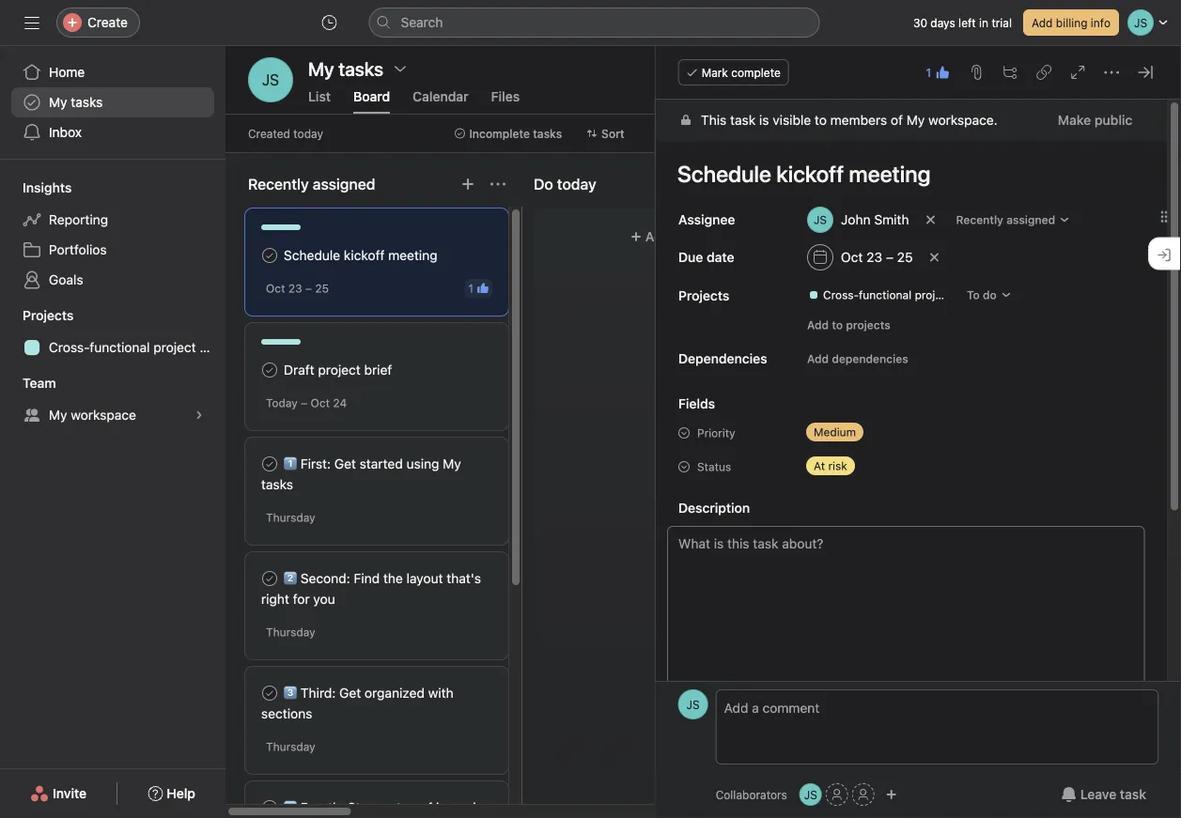 Task type: locate. For each thing, give the bounding box(es) containing it.
draft project brief
[[284, 362, 392, 378]]

is
[[759, 112, 769, 128]]

1 horizontal spatial tasks
[[261, 477, 293, 492]]

Task Name text field
[[665, 152, 1145, 195]]

today
[[293, 127, 323, 140]]

thursday down 1️⃣
[[266, 511, 315, 524]]

thursday
[[266, 511, 315, 524], [266, 626, 315, 639], [266, 740, 315, 754]]

get for first:
[[334, 456, 356, 472]]

0 vertical spatial project
[[915, 288, 952, 302]]

0 vertical spatial thursday button
[[266, 511, 315, 524]]

0 horizontal spatial js button
[[248, 57, 293, 102]]

2 vertical spatial oct
[[311, 397, 330, 410]]

0 horizontal spatial 1 button
[[465, 279, 492, 298]]

due date
[[678, 249, 734, 265]]

kickoff
[[344, 248, 385, 263]]

0 vertical spatial projects
[[678, 288, 729, 304]]

full screen image
[[1070, 65, 1085, 80]]

sections
[[261, 706, 312, 722]]

completed checkbox left 1️⃣
[[258, 453, 281, 475]]

1 vertical spatial js button
[[678, 690, 708, 720]]

task for this
[[730, 112, 755, 128]]

2 vertical spatial js button
[[799, 784, 822, 806]]

completed checkbox left 4️⃣
[[261, 800, 276, 815]]

get right third:
[[339, 686, 361, 701]]

cross-functional project plan link
[[800, 286, 978, 304], [11, 333, 225, 363]]

today
[[266, 397, 298, 410]]

0 vertical spatial get
[[334, 456, 356, 472]]

tasks inside incomplete tasks dropdown button
[[533, 127, 562, 140]]

1 horizontal spatial functional
[[859, 288, 911, 302]]

1 horizontal spatial cross-
[[823, 288, 859, 302]]

dependencies
[[832, 352, 908, 366]]

more actions for this task image
[[1104, 65, 1119, 80]]

at
[[813, 460, 825, 473]]

0 horizontal spatial js
[[262, 71, 279, 89]]

completed checkbox for 3️⃣ third: get organized with sections
[[258, 682, 281, 705]]

incomplete tasks
[[469, 127, 562, 140]]

leave task button
[[1049, 778, 1159, 812]]

completed checkbox left schedule
[[258, 244, 281, 267]]

25 inside schedule kickoff meeting dialog
[[897, 249, 913, 265]]

25
[[897, 249, 913, 265], [315, 282, 329, 295]]

that's
[[447, 571, 481, 586]]

cross- down projects dropdown button
[[49, 340, 90, 355]]

2️⃣ second: find the layout that's right for you
[[261, 571, 481, 607]]

0 horizontal spatial cross-functional project plan
[[49, 340, 225, 355]]

0 horizontal spatial plan
[[200, 340, 225, 355]]

project down clear due date 'image'
[[915, 288, 952, 302]]

1 horizontal spatial oct
[[311, 397, 330, 410]]

projects inside dropdown button
[[23, 308, 74, 323]]

copy task link image
[[1036, 65, 1052, 80]]

task inside leave task button
[[1120, 787, 1146, 803]]

1 horizontal spatial 25
[[897, 249, 913, 265]]

team
[[23, 375, 56, 391]]

Completed checkbox
[[258, 568, 281, 590], [261, 800, 276, 815]]

functional
[[859, 288, 911, 302], [90, 340, 150, 355]]

2 completed image from the top
[[258, 682, 281, 705]]

recently assigned
[[248, 175, 375, 193]]

completed checkbox left 2️⃣
[[258, 568, 281, 590]]

inbox
[[49, 125, 82, 140]]

projects down due date
[[678, 288, 729, 304]]

1 vertical spatial plan
[[200, 340, 225, 355]]

0 horizontal spatial functional
[[90, 340, 150, 355]]

– down schedule
[[305, 282, 312, 295]]

cross-functional project plan up teams element
[[49, 340, 225, 355]]

1 vertical spatial 1 button
[[465, 279, 492, 298]]

cross- inside projects element
[[49, 340, 90, 355]]

1 vertical spatial cross-functional project plan
[[49, 340, 225, 355]]

0 horizontal spatial task
[[730, 112, 755, 128]]

0 vertical spatial cross-
[[823, 288, 859, 302]]

john smith button
[[798, 203, 917, 237]]

project up 24 on the left
[[318, 362, 361, 378]]

0 vertical spatial add
[[1032, 16, 1053, 29]]

1 horizontal spatial of
[[890, 112, 903, 128]]

0 horizontal spatial oct 23 – 25
[[266, 282, 329, 295]]

top
[[397, 800, 417, 816]]

john
[[841, 212, 870, 227]]

search button
[[369, 8, 820, 38]]

0 vertical spatial 23
[[866, 249, 882, 265]]

tasks down home
[[71, 94, 103, 110]]

0 vertical spatial completed image
[[258, 244, 281, 267]]

to
[[814, 112, 827, 128], [832, 319, 843, 332]]

status
[[697, 460, 731, 474]]

– for oct 23
[[886, 249, 893, 265]]

completed checkbox left draft
[[258, 359, 281, 382]]

functional up teams element
[[90, 340, 150, 355]]

js button
[[248, 57, 293, 102], [678, 690, 708, 720], [799, 784, 822, 806]]

my down 'team'
[[49, 407, 67, 423]]

days
[[931, 16, 955, 29]]

third:
[[300, 686, 336, 701]]

0 horizontal spatial oct
[[266, 282, 285, 295]]

0 vertical spatial tasks
[[71, 94, 103, 110]]

cross-functional project plan inside schedule kickoff meeting dialog
[[823, 288, 978, 302]]

cross-functional project plan link up projects at the top of page
[[800, 286, 978, 304]]

cross- up add to projects
[[823, 288, 859, 302]]

1 vertical spatial thursday button
[[266, 626, 315, 639]]

add down add to projects button at the top of page
[[807, 352, 829, 366]]

my left the workspace.
[[906, 112, 925, 128]]

0 vertical spatial task
[[730, 112, 755, 128]]

projects button
[[0, 306, 74, 325]]

oct
[[841, 249, 863, 265], [266, 282, 285, 295], [311, 397, 330, 410]]

oct 23 – 25 down schedule
[[266, 282, 329, 295]]

to right visible
[[814, 112, 827, 128]]

2 vertical spatial –
[[301, 397, 307, 410]]

cross-functional project plan
[[823, 288, 978, 302], [49, 340, 225, 355]]

attachments: add a file to this task, schedule kickoff meeting image
[[969, 65, 984, 80]]

get inside '1️⃣ first: get started using my tasks'
[[334, 456, 356, 472]]

add left billing
[[1032, 16, 1053, 29]]

1 vertical spatial functional
[[90, 340, 150, 355]]

2 vertical spatial project
[[318, 362, 361, 378]]

1 horizontal spatial cross-functional project plan link
[[800, 286, 978, 304]]

0 vertical spatial js
[[262, 71, 279, 89]]

23 down john smith
[[866, 249, 882, 265]]

task left is
[[730, 112, 755, 128]]

task right the leave
[[1120, 787, 1146, 803]]

0 horizontal spatial 25
[[315, 282, 329, 295]]

1 horizontal spatial projects
[[678, 288, 729, 304]]

this
[[701, 112, 726, 128]]

0 vertical spatial completed checkbox
[[258, 568, 281, 590]]

0 vertical spatial 1
[[926, 66, 931, 79]]

0 vertical spatial of
[[890, 112, 903, 128]]

23 down schedule
[[288, 282, 302, 295]]

today – oct 24
[[266, 397, 347, 410]]

thursday down the for
[[266, 626, 315, 639]]

projects down goals
[[23, 308, 74, 323]]

my inside teams element
[[49, 407, 67, 423]]

3️⃣
[[284, 686, 297, 701]]

fourth:
[[300, 800, 344, 816]]

of right members
[[890, 112, 903, 128]]

2 horizontal spatial oct
[[841, 249, 863, 265]]

1 horizontal spatial task
[[1120, 787, 1146, 803]]

get
[[334, 456, 356, 472], [339, 686, 361, 701]]

1 vertical spatial add
[[807, 319, 829, 332]]

cross-functional project plan up projects at the top of page
[[823, 288, 978, 302]]

completed image
[[258, 244, 281, 267], [258, 453, 281, 475], [258, 568, 281, 590]]

plan left do
[[955, 288, 978, 302]]

1 vertical spatial 25
[[315, 282, 329, 295]]

cross- inside schedule kickoff meeting dialog
[[823, 288, 859, 302]]

invite button
[[18, 777, 99, 811]]

1 vertical spatial projects
[[23, 308, 74, 323]]

23 for oct 23
[[866, 249, 882, 265]]

Completed checkbox
[[258, 244, 281, 267], [258, 359, 281, 382], [258, 453, 281, 475], [258, 682, 281, 705]]

3 completed image from the top
[[258, 568, 281, 590]]

2 horizontal spatial project
[[915, 288, 952, 302]]

1 vertical spatial 1
[[468, 282, 474, 295]]

do today
[[534, 175, 596, 193]]

1 horizontal spatial to
[[832, 319, 843, 332]]

add for dependencies
[[807, 352, 829, 366]]

completed image left 2️⃣
[[258, 568, 281, 590]]

0 vertical spatial oct 23 – 25
[[841, 249, 913, 265]]

portfolios
[[49, 242, 107, 257]]

teams element
[[0, 366, 226, 434]]

completed checkbox left 3️⃣
[[258, 682, 281, 705]]

1 completed image from the top
[[258, 244, 281, 267]]

add
[[1032, 16, 1053, 29], [807, 319, 829, 332], [807, 352, 829, 366]]

do
[[983, 288, 996, 302]]

oct 23 – 25 inside schedule kickoff meeting dialog
[[841, 249, 913, 265]]

main content
[[656, 100, 1167, 818]]

remove assignee image
[[925, 214, 936, 226]]

0 vertical spatial cross-functional project plan link
[[800, 286, 978, 304]]

fields
[[678, 396, 715, 412]]

show options image
[[393, 61, 408, 76]]

of inside 4️⃣ fourth: stay on top of incoming
[[420, 800, 433, 816]]

of inside dialog
[[890, 112, 903, 128]]

cross-functional project plan link inside schedule kickoff meeting dialog
[[800, 286, 978, 304]]

2 completed checkbox from the top
[[258, 359, 281, 382]]

thursday down sections
[[266, 740, 315, 754]]

2 thursday button from the top
[[266, 626, 315, 639]]

cross-functional project plan link up teams element
[[11, 333, 225, 363]]

1 vertical spatial 23
[[288, 282, 302, 295]]

assigned
[[1006, 213, 1055, 226]]

1 horizontal spatial 1
[[926, 66, 931, 79]]

2 vertical spatial thursday
[[266, 740, 315, 754]]

of right top
[[420, 800, 433, 816]]

get inside 3️⃣ third: get organized with sections
[[339, 686, 361, 701]]

mark complete button
[[678, 59, 789, 86]]

description
[[678, 500, 750, 516]]

home link
[[11, 57, 214, 87]]

leave
[[1080, 787, 1117, 803]]

2 vertical spatial add
[[807, 352, 829, 366]]

assignee
[[678, 212, 735, 227]]

project inside schedule kickoff meeting dialog
[[915, 288, 952, 302]]

priority
[[697, 427, 735, 440]]

risk
[[828, 460, 847, 473]]

0 horizontal spatial projects
[[23, 308, 74, 323]]

completed image left 1️⃣
[[258, 453, 281, 475]]

task for leave
[[1120, 787, 1146, 803]]

add left projects at the top of page
[[807, 319, 829, 332]]

1 vertical spatial cross-
[[49, 340, 90, 355]]

1 completed image from the top
[[258, 359, 281, 382]]

tasks inside '1️⃣ first: get started using my tasks'
[[261, 477, 293, 492]]

completed checkbox for 1️⃣ first: get started using my tasks
[[258, 453, 281, 475]]

4 completed checkbox from the top
[[258, 682, 281, 705]]

1 vertical spatial completed checkbox
[[261, 800, 276, 815]]

1 thursday button from the top
[[266, 511, 315, 524]]

tasks down 1️⃣
[[261, 477, 293, 492]]

3️⃣ third: get organized with sections
[[261, 686, 454, 722]]

1 horizontal spatial 23
[[866, 249, 882, 265]]

draft
[[284, 362, 314, 378]]

thursday button down sections
[[266, 740, 315, 754]]

billing
[[1056, 16, 1088, 29]]

1 horizontal spatial project
[[318, 362, 361, 378]]

1 vertical spatial get
[[339, 686, 361, 701]]

right
[[261, 592, 289, 607]]

0 vertical spatial oct
[[841, 249, 863, 265]]

completed image for schedule kickoff meeting
[[258, 244, 281, 267]]

0 vertical spatial plan
[[955, 288, 978, 302]]

1 vertical spatial tasks
[[533, 127, 562, 140]]

thursday button for right
[[266, 626, 315, 639]]

insights element
[[0, 171, 226, 299]]

started
[[360, 456, 403, 472]]

plan inside schedule kickoff meeting dialog
[[955, 288, 978, 302]]

more section actions image
[[491, 177, 506, 192]]

to left projects at the top of page
[[832, 319, 843, 332]]

1 horizontal spatial js
[[687, 698, 700, 711]]

oct down schedule
[[266, 282, 285, 295]]

board
[[353, 89, 390, 104]]

plan inside projects element
[[200, 340, 225, 355]]

goals link
[[11, 265, 214, 295]]

history image
[[322, 15, 337, 30]]

thursday button down 1️⃣
[[266, 511, 315, 524]]

js for collaborators
[[687, 698, 700, 711]]

0 vertical spatial 1 button
[[920, 59, 956, 86]]

1 vertical spatial –
[[305, 282, 312, 295]]

2 completed image from the top
[[258, 453, 281, 475]]

tasks inside my tasks 'link'
[[71, 94, 103, 110]]

1 horizontal spatial plan
[[955, 288, 978, 302]]

0 horizontal spatial cross-
[[49, 340, 90, 355]]

1 thursday from the top
[[266, 511, 315, 524]]

completed checkbox for 2️⃣ second: find the layout that's right for you
[[258, 568, 281, 590]]

get right first:
[[334, 456, 356, 472]]

1 vertical spatial cross-functional project plan link
[[11, 333, 225, 363]]

4️⃣
[[284, 800, 297, 816]]

2 vertical spatial completed image
[[258, 568, 281, 590]]

functional up projects at the top of page
[[859, 288, 911, 302]]

search list box
[[369, 8, 820, 38]]

0 vertical spatial to
[[814, 112, 827, 128]]

3 thursday button from the top
[[266, 740, 315, 754]]

1 vertical spatial project
[[153, 340, 196, 355]]

add for 30 days left in trial
[[1032, 16, 1053, 29]]

tasks right incomplete
[[533, 127, 562, 140]]

plan up see details, my workspace 'image'
[[200, 340, 225, 355]]

0 horizontal spatial 23
[[288, 282, 302, 295]]

recently
[[956, 213, 1003, 226]]

0 horizontal spatial tasks
[[71, 94, 103, 110]]

oct left 24 on the left
[[311, 397, 330, 410]]

make public
[[1058, 112, 1132, 128]]

0 horizontal spatial of
[[420, 800, 433, 816]]

– right today
[[301, 397, 307, 410]]

1 vertical spatial js
[[687, 698, 700, 711]]

completed image left draft
[[258, 359, 281, 382]]

0 horizontal spatial cross-functional project plan link
[[11, 333, 225, 363]]

0 vertical spatial js button
[[248, 57, 293, 102]]

find
[[354, 571, 380, 586]]

my
[[49, 94, 67, 110], [906, 112, 925, 128], [49, 407, 67, 423], [443, 456, 461, 472]]

2 vertical spatial thursday button
[[266, 740, 315, 754]]

2 vertical spatial tasks
[[261, 477, 293, 492]]

1 horizontal spatial cross-functional project plan
[[823, 288, 978, 302]]

– down smith
[[886, 249, 893, 265]]

completed image left 3️⃣
[[258, 682, 281, 705]]

completed checkbox for 4️⃣ fourth: stay on top of incoming
[[261, 800, 276, 815]]

1 completed checkbox from the top
[[258, 244, 281, 267]]

25 down schedule
[[315, 282, 329, 295]]

2 horizontal spatial tasks
[[533, 127, 562, 140]]

2 vertical spatial js
[[804, 788, 817, 802]]

1 vertical spatial thursday
[[266, 626, 315, 639]]

incomplete
[[469, 127, 530, 140]]

2️⃣
[[284, 571, 297, 586]]

complete
[[731, 66, 781, 79]]

close details image
[[1138, 65, 1153, 80]]

project up see details, my workspace 'image'
[[153, 340, 196, 355]]

workspace.
[[928, 112, 997, 128]]

25 left clear due date 'image'
[[897, 249, 913, 265]]

completed image left schedule
[[258, 244, 281, 267]]

0 horizontal spatial 1
[[468, 282, 474, 295]]

oct inside schedule kickoff meeting dialog
[[841, 249, 863, 265]]

1 inside schedule kickoff meeting dialog
[[926, 66, 931, 79]]

– inside schedule kickoff meeting dialog
[[886, 249, 893, 265]]

my up inbox
[[49, 94, 67, 110]]

oct down john
[[841, 249, 863, 265]]

created
[[248, 127, 290, 140]]

0 vertical spatial 25
[[897, 249, 913, 265]]

main content inside schedule kickoff meeting dialog
[[656, 100, 1167, 818]]

1 vertical spatial of
[[420, 800, 433, 816]]

oct 23 – 25 down john smith
[[841, 249, 913, 265]]

created today
[[248, 127, 323, 140]]

3 completed checkbox from the top
[[258, 453, 281, 475]]

1 vertical spatial completed image
[[258, 682, 281, 705]]

1 vertical spatial completed image
[[258, 453, 281, 475]]

see details, my workspace image
[[194, 410, 205, 421]]

0 vertical spatial cross-functional project plan
[[823, 288, 978, 302]]

you
[[313, 592, 335, 607]]

0 vertical spatial functional
[[859, 288, 911, 302]]

plan
[[955, 288, 978, 302], [200, 340, 225, 355]]

2 thursday from the top
[[266, 626, 315, 639]]

main content containing this task is visible to members of my workspace.
[[656, 100, 1167, 818]]

add billing info
[[1032, 16, 1111, 29]]

completed image
[[258, 359, 281, 382], [258, 682, 281, 705]]

23 inside schedule kickoff meeting dialog
[[866, 249, 882, 265]]

0 vertical spatial –
[[886, 249, 893, 265]]

my right using
[[443, 456, 461, 472]]

thursday button down the for
[[266, 626, 315, 639]]

1 vertical spatial task
[[1120, 787, 1146, 803]]

1️⃣
[[284, 456, 297, 472]]



Task type: describe. For each thing, give the bounding box(es) containing it.
medium button
[[798, 419, 911, 445]]

completed image for 2️⃣ second: find the layout that's right for you
[[258, 568, 281, 590]]

oct 23 – 25 for oct 23 –
[[266, 282, 329, 295]]

hide sidebar image
[[24, 15, 39, 30]]

2 horizontal spatial js button
[[799, 784, 822, 806]]

to
[[967, 288, 980, 302]]

30
[[913, 16, 927, 29]]

the
[[383, 571, 403, 586]]

visible
[[772, 112, 811, 128]]

insights button
[[0, 179, 72, 197]]

oct for oct 23 –
[[266, 282, 285, 295]]

sort
[[602, 127, 625, 140]]

clear due date image
[[929, 252, 940, 263]]

0 horizontal spatial project
[[153, 340, 196, 355]]

projects element
[[0, 299, 226, 366]]

global element
[[0, 46, 226, 159]]

sort button
[[578, 120, 633, 147]]

team button
[[0, 374, 56, 393]]

members
[[830, 112, 887, 128]]

first:
[[300, 456, 331, 472]]

this task is visible to members of my workspace.
[[701, 112, 997, 128]]

oct 23 – 25 for oct 23
[[841, 249, 913, 265]]

to do
[[967, 288, 996, 302]]

my inside '1️⃣ first: get started using my tasks'
[[443, 456, 461, 472]]

completed checkbox for draft project brief
[[258, 359, 281, 382]]

my inside 'link'
[[49, 94, 67, 110]]

incoming
[[436, 800, 491, 816]]

completed image for draft project brief
[[258, 359, 281, 382]]

files
[[491, 89, 520, 104]]

insights
[[23, 180, 72, 195]]

schedule
[[284, 248, 340, 263]]

home
[[49, 64, 85, 80]]

dependencies
[[678, 351, 767, 366]]

to inside add to projects button
[[832, 319, 843, 332]]

incomplete tasks button
[[446, 120, 570, 147]]

1 horizontal spatial 1 button
[[920, 59, 956, 86]]

my workspace
[[49, 407, 136, 423]]

my workspace link
[[11, 400, 214, 430]]

add task image
[[460, 177, 475, 192]]

leave task
[[1080, 787, 1146, 803]]

23 for oct 23 –
[[288, 282, 302, 295]]

projects inside schedule kickoff meeting dialog
[[678, 288, 729, 304]]

recently assigned
[[956, 213, 1055, 226]]

4️⃣ fourth: stay on top of incoming
[[261, 800, 491, 818]]

medium
[[813, 426, 856, 439]]

1️⃣ first: get started using my tasks
[[261, 456, 461, 492]]

my inside schedule kickoff meeting dialog
[[906, 112, 925, 128]]

to do button
[[958, 282, 1020, 308]]

with
[[428, 686, 454, 701]]

inbox link
[[11, 117, 214, 148]]

cross-functional project plan link inside projects element
[[11, 333, 225, 363]]

add to projects button
[[798, 312, 899, 338]]

trial
[[992, 16, 1012, 29]]

cross-functional project plan inside projects element
[[49, 340, 225, 355]]

functional inside projects element
[[90, 340, 150, 355]]

mark
[[702, 66, 728, 79]]

24
[[333, 397, 347, 410]]

invite
[[53, 786, 87, 802]]

– for oct 23 –
[[305, 282, 312, 295]]

add dependencies
[[807, 352, 908, 366]]

create
[[87, 15, 128, 30]]

john smith
[[841, 212, 909, 227]]

2 horizontal spatial js
[[804, 788, 817, 802]]

files link
[[491, 89, 520, 114]]

js button for collaborators
[[678, 690, 708, 720]]

thursday for right
[[266, 626, 315, 639]]

3 thursday from the top
[[266, 740, 315, 754]]

completed image for 1️⃣ first: get started using my tasks
[[258, 453, 281, 475]]

thursday for tasks
[[266, 511, 315, 524]]

smith
[[874, 212, 909, 227]]

25 for – 25
[[897, 249, 913, 265]]

25 for 25
[[315, 282, 329, 295]]

0 horizontal spatial to
[[814, 112, 827, 128]]

mark complete
[[702, 66, 781, 79]]

schedule kickoff meeting dialog
[[656, 46, 1181, 818]]

js button for created today
[[248, 57, 293, 102]]

reporting
[[49, 212, 108, 227]]

list link
[[308, 89, 331, 114]]

calendar link
[[413, 89, 469, 114]]

layout
[[406, 571, 443, 586]]

js for created today
[[262, 71, 279, 89]]

at risk
[[813, 460, 847, 473]]

list
[[308, 89, 331, 104]]

using
[[406, 456, 439, 472]]

second:
[[300, 571, 350, 586]]

meeting
[[388, 248, 437, 263]]

oct for oct 23
[[841, 249, 863, 265]]

add or remove collaborators image
[[886, 789, 897, 801]]

search
[[401, 15, 443, 30]]

thursday button for tasks
[[266, 511, 315, 524]]

calendar
[[413, 89, 469, 104]]

get for third:
[[339, 686, 361, 701]]

public
[[1094, 112, 1132, 128]]

help button
[[136, 777, 208, 811]]

stay
[[348, 800, 374, 816]]

create button
[[56, 8, 140, 38]]

completed checkbox for schedule kickoff meeting
[[258, 244, 281, 267]]

collaborators
[[716, 788, 787, 802]]

functional inside schedule kickoff meeting dialog
[[859, 288, 911, 302]]

reporting link
[[11, 205, 214, 235]]

completed image for 3️⃣ third: get organized with sections
[[258, 682, 281, 705]]

left
[[959, 16, 976, 29]]

my tasks
[[308, 57, 383, 79]]

on
[[378, 800, 393, 816]]

info
[[1091, 16, 1111, 29]]

help
[[167, 786, 195, 802]]

tasks for incomplete tasks
[[533, 127, 562, 140]]

projects
[[846, 319, 890, 332]]

30 days left in trial
[[913, 16, 1012, 29]]

board link
[[353, 89, 390, 114]]

tasks for my tasks
[[71, 94, 103, 110]]

add subtask image
[[1003, 65, 1018, 80]]

for
[[293, 592, 310, 607]]

at risk button
[[798, 453, 911, 479]]



Task type: vqa. For each thing, say whether or not it's contained in the screenshot.
"See details, My first portfolio" image
no



